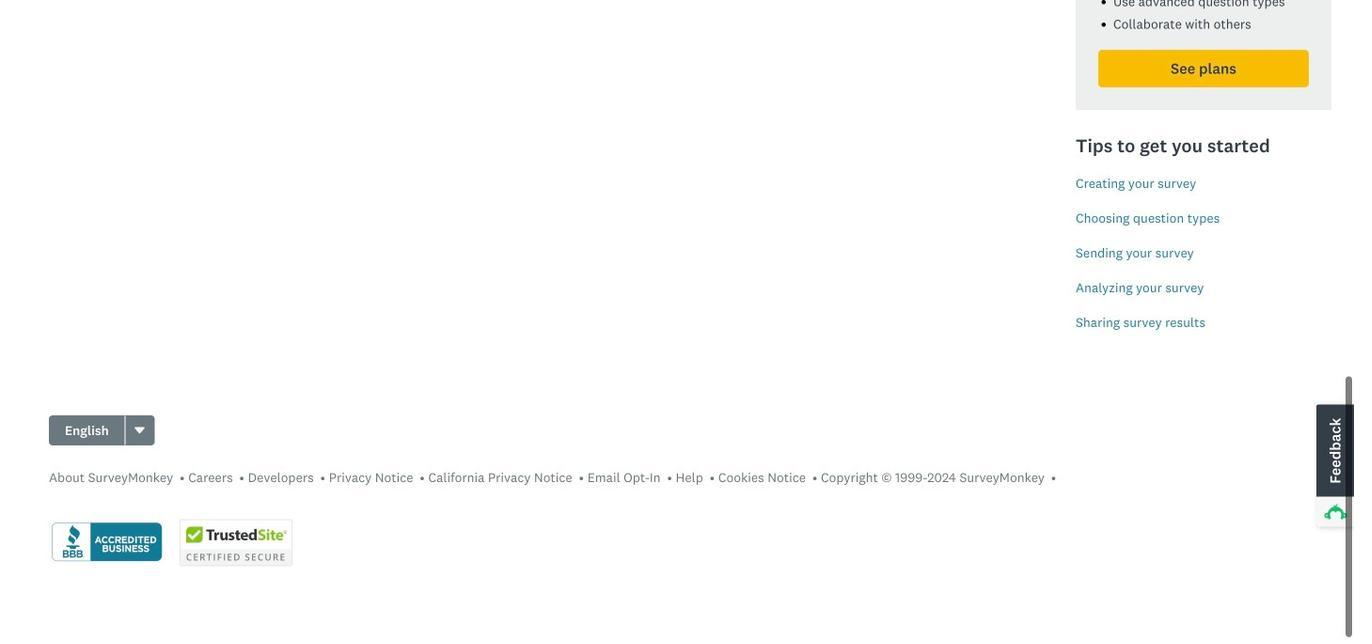 Task type: vqa. For each thing, say whether or not it's contained in the screenshot.
Help Icon
no



Task type: locate. For each thing, give the bounding box(es) containing it.
group
[[49, 416, 155, 446]]

trustedsite helps keep you safe from identity theft, credit card fraud, spyware, spam, viruses and online scams image
[[180, 520, 293, 567]]



Task type: describe. For each thing, give the bounding box(es) containing it.
language dropdown image
[[133, 424, 146, 437]]

click to verify bbb accreditation and to see a bbb report. image
[[49, 521, 165, 565]]

language dropdown image
[[135, 427, 145, 434]]



